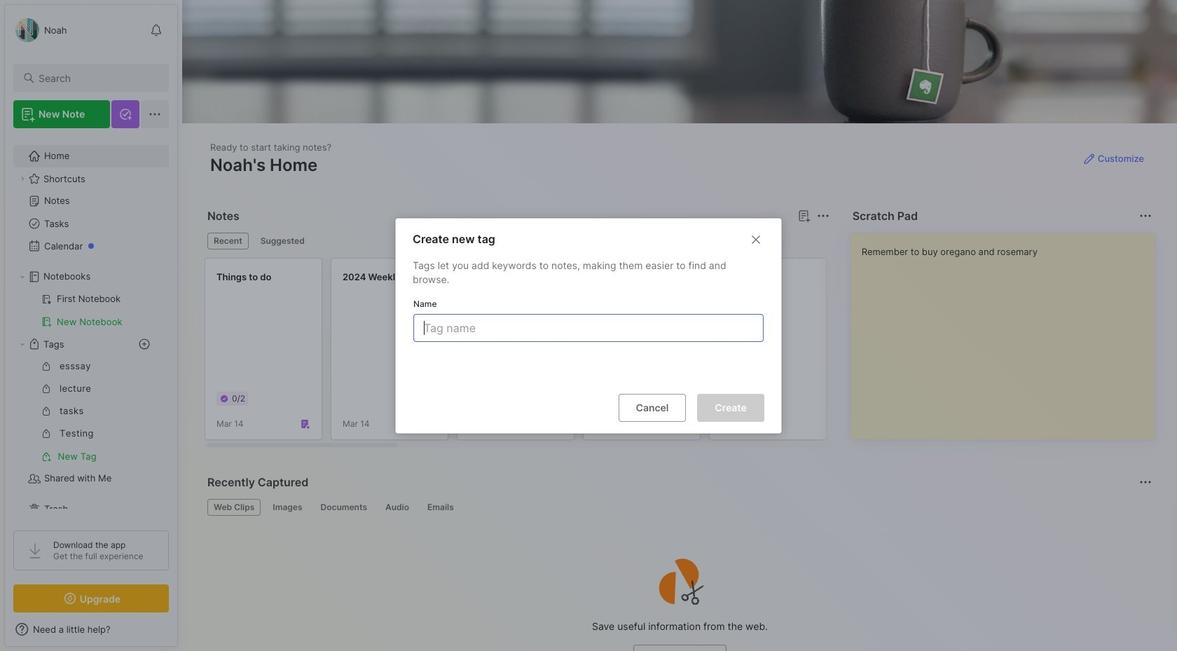 Task type: vqa. For each thing, say whether or not it's contained in the screenshot.
reminders
no



Task type: describe. For each thing, give the bounding box(es) containing it.
1 group from the top
[[13, 288, 160, 333]]

Start writing… text field
[[862, 233, 1154, 428]]

expand notebooks image
[[18, 273, 27, 281]]

none search field inside main element
[[39, 69, 156, 86]]

expand tags image
[[18, 340, 27, 348]]



Task type: locate. For each thing, give the bounding box(es) containing it.
Search text field
[[39, 71, 156, 85]]

row group
[[205, 258, 1177, 449]]

main element
[[0, 0, 182, 651]]

group
[[13, 288, 160, 333], [13, 355, 160, 467]]

None search field
[[39, 69, 156, 86]]

tab
[[207, 233, 249, 249], [254, 233, 311, 249], [207, 499, 261, 516], [267, 499, 309, 516], [314, 499, 373, 516], [379, 499, 416, 516], [421, 499, 460, 516]]

1 vertical spatial tab list
[[207, 499, 1150, 516]]

1 tab list from the top
[[207, 233, 827, 249]]

2 group from the top
[[13, 355, 160, 467]]

Tag name text field
[[423, 314, 758, 341]]

1 vertical spatial group
[[13, 355, 160, 467]]

0 vertical spatial group
[[13, 288, 160, 333]]

tree inside main element
[[5, 137, 177, 529]]

0 vertical spatial tab list
[[207, 233, 827, 249]]

tree
[[5, 137, 177, 529]]

2 tab list from the top
[[207, 499, 1150, 516]]

tab list
[[207, 233, 827, 249], [207, 499, 1150, 516]]

close image
[[748, 231, 765, 248]]



